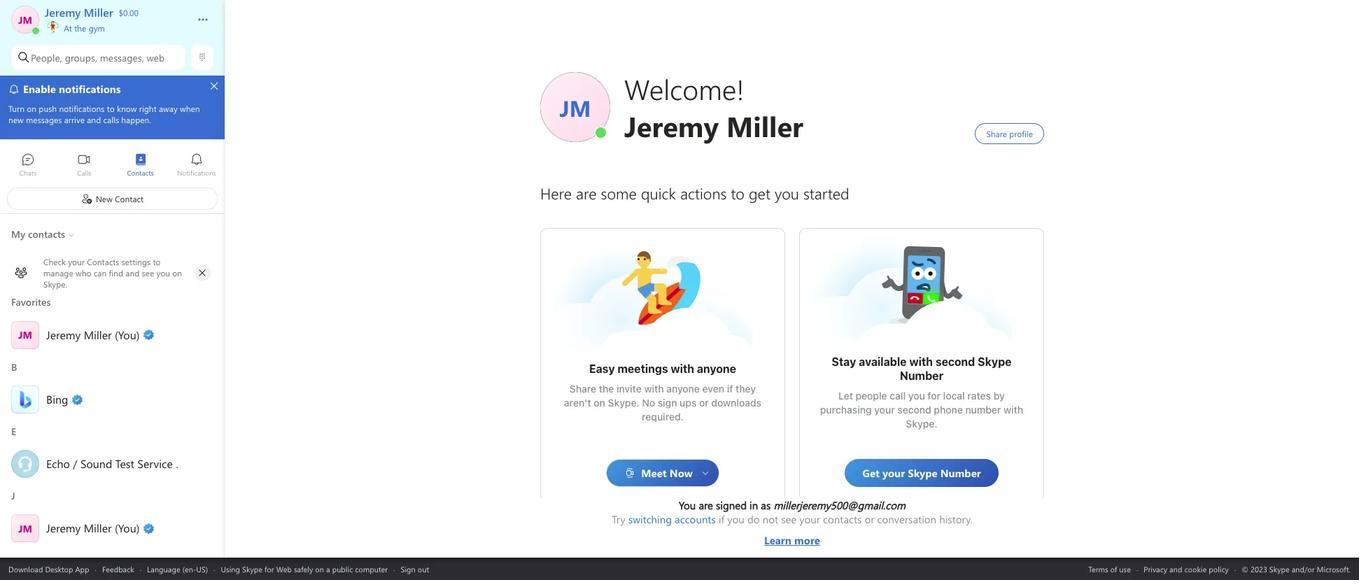 Task type: describe. For each thing, give the bounding box(es) containing it.
web
[[147, 51, 165, 64]]

.
[[176, 456, 178, 471]]

(you) for favorites group
[[115, 327, 140, 342]]

learn
[[764, 533, 791, 547]]

phone
[[934, 404, 963, 416]]

you
[[679, 498, 696, 512]]

sound
[[80, 456, 112, 471]]

download
[[8, 564, 43, 574]]

jeremy miller (you) for j 'group'
[[46, 521, 140, 535]]

your inside try switching accounts if you do not see your contacts or conversation history. learn more
[[799, 512, 820, 526]]

whosthis
[[880, 243, 923, 258]]

with inside let people call you for local rates by purchasing your second phone number with skype.
[[1004, 404, 1023, 416]]

stay
[[832, 355, 856, 368]]

easy meetings with anyone
[[589, 362, 736, 375]]

signed
[[716, 498, 747, 512]]

at
[[64, 22, 72, 34]]

with inside stay available with second skype number
[[909, 355, 933, 368]]

by
[[994, 390, 1005, 402]]

miller for favorites group
[[84, 327, 112, 342]]

contacts
[[823, 512, 862, 526]]

terms of use
[[1088, 564, 1131, 574]]

skype. inside share the invite with anyone even if they aren't on skype. no sign ups or downloads required.
[[608, 397, 639, 409]]

share
[[570, 383, 596, 395]]

sign
[[401, 564, 416, 574]]

language
[[147, 564, 180, 574]]

using skype for web safely on a public computer
[[221, 564, 388, 574]]

the for invite
[[599, 383, 614, 395]]

try switching accounts if you do not see your contacts or conversation history. learn more
[[612, 512, 973, 547]]

feedback
[[102, 564, 134, 574]]

e group
[[0, 420, 225, 485]]

groups,
[[65, 51, 97, 64]]

downloads
[[711, 397, 761, 409]]

feedback link
[[102, 564, 134, 574]]

ups
[[680, 397, 697, 409]]

for inside let people call you for local rates by purchasing your second phone number with skype.
[[928, 390, 941, 402]]

accounts
[[675, 512, 716, 526]]

anyone inside share the invite with anyone even if they aren't on skype. no sign ups or downloads required.
[[666, 383, 700, 395]]

terms of use link
[[1088, 564, 1131, 574]]

jeremy for j 'group'
[[46, 521, 81, 535]]

number
[[965, 404, 1001, 416]]

/
[[73, 456, 77, 471]]

call
[[890, 390, 906, 402]]

(you) for j 'group'
[[115, 521, 140, 535]]

favorites group
[[0, 291, 225, 356]]

download desktop app link
[[8, 564, 89, 574]]

people
[[856, 390, 887, 402]]

test
[[115, 456, 134, 471]]

skype inside stay available with second skype number
[[978, 355, 1012, 368]]

0 horizontal spatial skype
[[242, 564, 262, 574]]

a
[[326, 564, 330, 574]]

sign
[[658, 397, 677, 409]]

are
[[699, 498, 713, 512]]

at the gym
[[62, 22, 105, 34]]

of
[[1110, 564, 1117, 574]]

safely
[[294, 564, 313, 574]]

required.
[[642, 411, 684, 423]]

privacy
[[1144, 564, 1167, 574]]

switching
[[628, 512, 672, 526]]

your inside let people call you for local rates by purchasing your second phone number with skype.
[[874, 404, 895, 416]]

the for gym
[[74, 22, 86, 34]]

jeremy for favorites group
[[46, 327, 81, 342]]

1 vertical spatial on
[[315, 564, 324, 574]]

with inside share the invite with anyone even if they aren't on skype. no sign ups or downloads required.
[[644, 383, 664, 395]]

0 horizontal spatial for
[[264, 564, 274, 574]]

do
[[747, 512, 760, 526]]

sign out link
[[401, 564, 429, 574]]

people,
[[31, 51, 62, 64]]

gym
[[89, 22, 105, 34]]

use
[[1119, 564, 1131, 574]]

people, groups, messages, web
[[31, 51, 165, 64]]



Task type: locate. For each thing, give the bounding box(es) containing it.
1 vertical spatial anyone
[[666, 383, 700, 395]]

or right contacts
[[865, 512, 874, 526]]

1 horizontal spatial skype.
[[906, 418, 937, 430]]

anyone
[[697, 362, 736, 375], [666, 383, 700, 395]]

0 vertical spatial skype
[[978, 355, 1012, 368]]

learn more link
[[612, 526, 973, 547]]

echo
[[46, 456, 70, 471]]

policy
[[1209, 564, 1229, 574]]

1 vertical spatial jeremy
[[46, 521, 81, 535]]

if right are
[[719, 512, 724, 526]]

(you) inside favorites group
[[115, 327, 140, 342]]

miller up b group
[[84, 327, 112, 342]]

1 horizontal spatial on
[[594, 397, 605, 409]]

(you) inside j 'group'
[[115, 521, 140, 535]]

0 vertical spatial for
[[928, 390, 941, 402]]

1 vertical spatial jeremy miller (you)
[[46, 521, 140, 535]]

people, groups, messages, web button
[[11, 45, 185, 70]]

1 vertical spatial or
[[865, 512, 874, 526]]

let people call you for local rates by purchasing your second phone number with skype.
[[820, 390, 1026, 430]]

service
[[137, 456, 173, 471]]

number
[[900, 369, 943, 382]]

(you) up b group
[[115, 327, 140, 342]]

on down 'share'
[[594, 397, 605, 409]]

with
[[909, 355, 933, 368], [671, 362, 694, 375], [644, 383, 664, 395], [1004, 404, 1023, 416]]

skype right using
[[242, 564, 262, 574]]

you right call
[[908, 390, 925, 402]]

rates
[[967, 390, 991, 402]]

on left a
[[315, 564, 324, 574]]

not
[[763, 512, 778, 526]]

0 horizontal spatial you
[[727, 512, 744, 526]]

jeremy miller (you)
[[46, 327, 140, 342], [46, 521, 140, 535]]

stay available with second skype number
[[832, 355, 1014, 382]]

using skype for web safely on a public computer link
[[221, 564, 388, 574]]

1 vertical spatial the
[[599, 383, 614, 395]]

skype. down invite
[[608, 397, 639, 409]]

desktop
[[45, 564, 73, 574]]

the down easy on the left
[[599, 383, 614, 395]]

language (en-us)
[[147, 564, 208, 574]]

skype up the by
[[978, 355, 1012, 368]]

miller up app
[[84, 521, 112, 535]]

0 vertical spatial second
[[935, 355, 975, 368]]

second inside stay available with second skype number
[[935, 355, 975, 368]]

available
[[859, 355, 907, 368]]

jeremy
[[46, 327, 81, 342], [46, 521, 81, 535]]

you inside try switching accounts if you do not see your contacts or conversation history. learn more
[[727, 512, 744, 526]]

1 jeremy miller (you) from the top
[[46, 327, 140, 342]]

0 vertical spatial skype.
[[608, 397, 639, 409]]

cookie
[[1184, 564, 1207, 574]]

at the gym button
[[45, 20, 183, 34]]

1 jeremy from the top
[[46, 327, 81, 342]]

0 vertical spatial jeremy miller (you)
[[46, 327, 140, 342]]

0 vertical spatial (you)
[[115, 327, 140, 342]]

jeremy miller (you) up app
[[46, 521, 140, 535]]

0 vertical spatial if
[[727, 383, 733, 395]]

as
[[761, 498, 771, 512]]

0 horizontal spatial or
[[699, 397, 709, 409]]

you inside let people call you for local rates by purchasing your second phone number with skype.
[[908, 390, 925, 402]]

computer
[[355, 564, 388, 574]]

jeremy inside favorites group
[[46, 327, 81, 342]]

public
[[332, 564, 353, 574]]

skype. inside let people call you for local rates by purchasing your second phone number with skype.
[[906, 418, 937, 430]]

0 horizontal spatial skype.
[[608, 397, 639, 409]]

second up local
[[935, 355, 975, 368]]

(en-
[[182, 564, 196, 574]]

switching accounts link
[[628, 512, 716, 526]]

0 horizontal spatial the
[[74, 22, 86, 34]]

let
[[838, 390, 853, 402]]

b group
[[0, 356, 225, 420]]

if inside try switching accounts if you do not see your contacts or conversation history. learn more
[[719, 512, 724, 526]]

1 horizontal spatial for
[[928, 390, 941, 402]]

2 jeremy from the top
[[46, 521, 81, 535]]

share the invite with anyone even if they aren't on skype. no sign ups or downloads required.
[[564, 383, 764, 423]]

0 vertical spatial your
[[874, 404, 895, 416]]

1 horizontal spatial you
[[908, 390, 925, 402]]

out
[[418, 564, 429, 574]]

jeremy up bing
[[46, 327, 81, 342]]

if
[[727, 383, 733, 395], [719, 512, 724, 526]]

using
[[221, 564, 240, 574]]

local
[[943, 390, 965, 402]]

for left local
[[928, 390, 941, 402]]

no
[[642, 397, 655, 409]]

0 vertical spatial anyone
[[697, 362, 736, 375]]

1 vertical spatial (you)
[[115, 521, 140, 535]]

if inside share the invite with anyone even if they aren't on skype. no sign ups or downloads required.
[[727, 383, 733, 395]]

the inside button
[[74, 22, 86, 34]]

with up no
[[644, 383, 664, 395]]

1 vertical spatial skype.
[[906, 418, 937, 430]]

privacy and cookie policy
[[1144, 564, 1229, 574]]

or inside share the invite with anyone even if they aren't on skype. no sign ups or downloads required.
[[699, 397, 709, 409]]

0 horizontal spatial your
[[799, 512, 820, 526]]

0 vertical spatial or
[[699, 397, 709, 409]]

1 vertical spatial skype
[[242, 564, 262, 574]]

1 horizontal spatial if
[[727, 383, 733, 395]]

your
[[874, 404, 895, 416], [799, 512, 820, 526]]

1 horizontal spatial skype
[[978, 355, 1012, 368]]

miller for j 'group'
[[84, 521, 112, 535]]

0 vertical spatial you
[[908, 390, 925, 402]]

1 vertical spatial for
[[264, 564, 274, 574]]

you
[[908, 390, 925, 402], [727, 512, 744, 526]]

jeremy miller (you) for favorites group
[[46, 327, 140, 342]]

anyone up even
[[697, 362, 736, 375]]

download desktop app
[[8, 564, 89, 574]]

with up 'ups'
[[671, 362, 694, 375]]

1 horizontal spatial the
[[599, 383, 614, 395]]

or right 'ups'
[[699, 397, 709, 409]]

see
[[781, 512, 797, 526]]

messages,
[[100, 51, 144, 64]]

with down the by
[[1004, 404, 1023, 416]]

tab list
[[0, 147, 225, 185]]

us)
[[196, 564, 208, 574]]

1 horizontal spatial second
[[935, 355, 975, 368]]

on inside share the invite with anyone even if they aren't on skype. no sign ups or downloads required.
[[594, 397, 605, 409]]

2 (you) from the top
[[115, 521, 140, 535]]

sign out
[[401, 564, 429, 574]]

history.
[[939, 512, 973, 526]]

the inside share the invite with anyone even if they aren't on skype. no sign ups or downloads required.
[[599, 383, 614, 395]]

conversation
[[877, 512, 936, 526]]

easy
[[589, 362, 615, 375]]

invite
[[617, 383, 642, 395]]

second down call
[[897, 404, 931, 416]]

j group
[[0, 485, 225, 549]]

1 vertical spatial if
[[719, 512, 724, 526]]

1 miller from the top
[[84, 327, 112, 342]]

mansurfer
[[621, 250, 671, 265]]

if up downloads
[[727, 383, 733, 395]]

0 vertical spatial jeremy
[[46, 327, 81, 342]]

for
[[928, 390, 941, 402], [264, 564, 274, 574]]

with up number
[[909, 355, 933, 368]]

skype
[[978, 355, 1012, 368], [242, 564, 262, 574]]

for left web
[[264, 564, 274, 574]]

miller inside favorites group
[[84, 327, 112, 342]]

more
[[794, 533, 820, 547]]

or
[[699, 397, 709, 409], [865, 512, 874, 526]]

your down call
[[874, 404, 895, 416]]

app
[[75, 564, 89, 574]]

0 vertical spatial the
[[74, 22, 86, 34]]

and
[[1169, 564, 1182, 574]]

skype. down phone
[[906, 418, 937, 430]]

1 (you) from the top
[[115, 327, 140, 342]]

the right at
[[74, 22, 86, 34]]

2 jeremy miller (you) from the top
[[46, 521, 140, 535]]

or inside try switching accounts if you do not see your contacts or conversation history. learn more
[[865, 512, 874, 526]]

privacy and cookie policy link
[[1144, 564, 1229, 574]]

meetings
[[617, 362, 668, 375]]

you left "do"
[[727, 512, 744, 526]]

jeremy inside j 'group'
[[46, 521, 81, 535]]

jeremy up desktop
[[46, 521, 81, 535]]

1 vertical spatial you
[[727, 512, 744, 526]]

jeremy miller (you) inside j 'group'
[[46, 521, 140, 535]]

web
[[276, 564, 292, 574]]

0 horizontal spatial on
[[315, 564, 324, 574]]

1 vertical spatial second
[[897, 404, 931, 416]]

0 vertical spatial on
[[594, 397, 605, 409]]

bing
[[46, 392, 68, 407]]

anyone up 'ups'
[[666, 383, 700, 395]]

echo / sound test service .
[[46, 456, 178, 471]]

aren't
[[564, 397, 591, 409]]

1 vertical spatial your
[[799, 512, 820, 526]]

you are signed in as
[[679, 498, 774, 512]]

0 vertical spatial miller
[[84, 327, 112, 342]]

1 horizontal spatial or
[[865, 512, 874, 526]]

even
[[702, 383, 724, 395]]

they
[[736, 383, 756, 395]]

miller inside j 'group'
[[84, 521, 112, 535]]

jeremy miller (you) up b group
[[46, 327, 140, 342]]

language (en-us) link
[[147, 564, 208, 574]]

0 horizontal spatial if
[[719, 512, 724, 526]]

second inside let people call you for local rates by purchasing your second phone number with skype.
[[897, 404, 931, 416]]

1 horizontal spatial your
[[874, 404, 895, 416]]

try
[[612, 512, 625, 526]]

(you) up feedback on the left bottom of the page
[[115, 521, 140, 535]]

in
[[750, 498, 758, 512]]

jeremy miller (you) inside favorites group
[[46, 327, 140, 342]]

0 horizontal spatial second
[[897, 404, 931, 416]]

2 miller from the top
[[84, 521, 112, 535]]

purchasing
[[820, 404, 872, 416]]

your right see
[[799, 512, 820, 526]]

1 vertical spatial miller
[[84, 521, 112, 535]]



Task type: vqa. For each thing, say whether or not it's contained in the screenshot.
the (You)
yes



